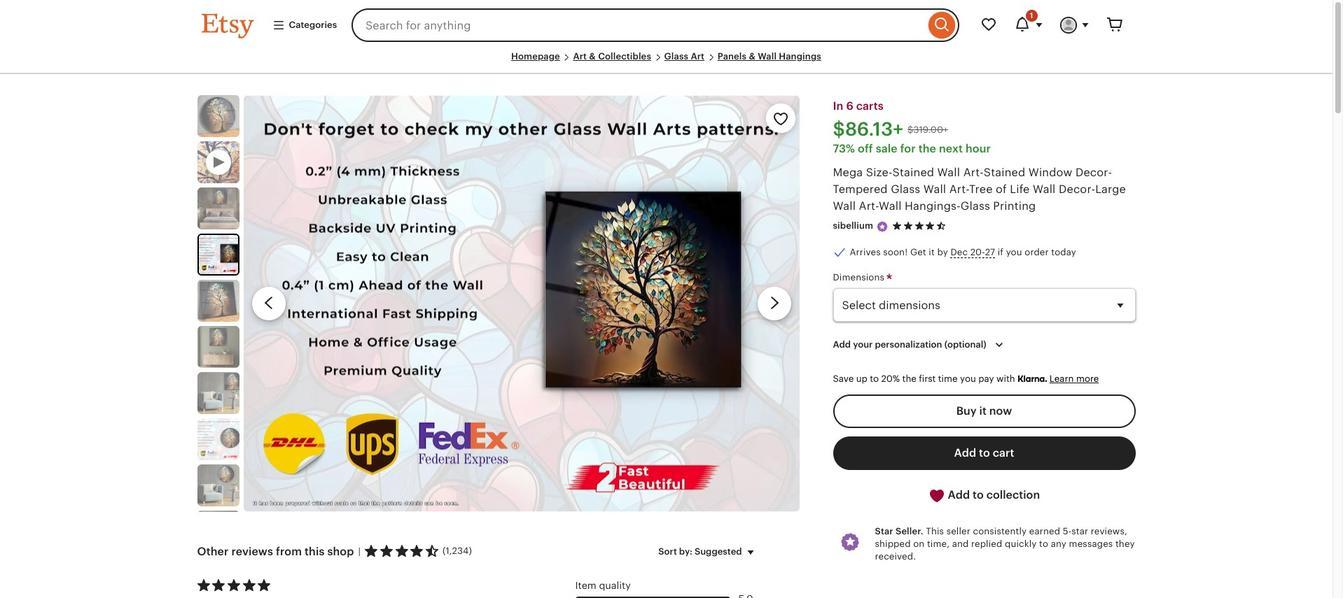 Task type: vqa. For each thing, say whether or not it's contained in the screenshot.
Collectibles
yes



Task type: describe. For each thing, give the bounding box(es) containing it.
time,
[[927, 539, 950, 550]]

menu bar containing homepage
[[201, 50, 1132, 74]]

sale
[[876, 143, 898, 155]]

add to collection
[[945, 489, 1040, 501]]

& for panels
[[749, 51, 756, 62]]

by
[[937, 247, 948, 258]]

Search for anything text field
[[352, 8, 925, 42]]

save up to 20% the first time you pay with klarna. learn more
[[833, 374, 1099, 385]]

to inside "this seller consistently earned 5-star reviews, shipped on time, and replied quickly to any messages they received."
[[1039, 539, 1049, 550]]

earned
[[1030, 526, 1061, 537]]

$319.00+
[[908, 124, 948, 135]]

mega size-stained wall art-stained window decor-tempered glass image 6 image
[[197, 373, 239, 415]]

this
[[926, 526, 944, 537]]

add to cart button
[[833, 437, 1136, 471]]

and
[[952, 539, 969, 550]]

glass art
[[664, 51, 705, 62]]

glass art link
[[664, 51, 705, 62]]

mega
[[833, 167, 863, 179]]

arrives
[[850, 247, 881, 258]]

wall down the window
[[1033, 184, 1056, 196]]

first
[[919, 374, 936, 385]]

none search field inside categories banner
[[352, 8, 959, 42]]

now
[[990, 405, 1012, 417]]

your
[[853, 340, 873, 350]]

add for add to cart
[[954, 447, 977, 459]]

to left cart
[[979, 447, 990, 459]]

2 vertical spatial art-
[[859, 201, 879, 212]]

add your personalization (optional) button
[[823, 331, 1018, 360]]

1 stained from the left
[[893, 167, 935, 179]]

any
[[1051, 539, 1067, 550]]

wall down next
[[938, 167, 960, 179]]

1 horizontal spatial glass
[[891, 184, 921, 196]]

sort
[[659, 547, 677, 557]]

star
[[875, 526, 894, 537]]

wall up sibellium at the top right
[[833, 201, 856, 212]]

1 vertical spatial art-
[[950, 184, 969, 196]]

categories
[[289, 20, 337, 30]]

mega size-stained wall art-stained window decor-tempered glass image 5 image
[[197, 327, 239, 369]]

sibellium
[[833, 221, 874, 231]]

learn
[[1050, 374, 1074, 385]]

dimensions
[[833, 272, 887, 283]]

hour
[[966, 143, 991, 155]]

73%
[[833, 143, 855, 155]]

quality
[[599, 580, 631, 592]]

this seller consistently earned 5-star reviews, shipped on time, and replied quickly to any messages they received.
[[875, 526, 1135, 562]]

shipped
[[875, 539, 911, 550]]

sibellium link
[[833, 221, 874, 231]]

learn more button
[[1050, 374, 1099, 385]]

shop
[[327, 546, 354, 558]]

6
[[846, 100, 854, 112]]

5-
[[1063, 526, 1072, 537]]

this
[[305, 546, 325, 558]]

arrives soon! get it by dec 20-27 if you order today
[[850, 247, 1077, 258]]

add your personalization (optional)
[[833, 340, 987, 350]]

0 vertical spatial art-
[[964, 167, 984, 179]]

sort by: suggested
[[659, 547, 742, 557]]

klarna.
[[1018, 374, 1047, 385]]

0 horizontal spatial it
[[929, 247, 935, 258]]

categories button
[[262, 13, 347, 38]]

save
[[833, 374, 854, 385]]

mega size-stained wall art-stained window decor-tempered glass image 2 image
[[197, 188, 239, 230]]

size-
[[866, 167, 893, 179]]

0 vertical spatial decor-
[[1076, 167, 1112, 179]]

to right up
[[870, 374, 879, 385]]

|
[[358, 547, 361, 557]]

they
[[1116, 539, 1135, 550]]

hangings-
[[905, 201, 961, 212]]

sort by: suggested button
[[648, 538, 769, 567]]

(1,234)
[[443, 546, 472, 557]]

0 horizontal spatial you
[[960, 374, 976, 385]]

1 horizontal spatial mega size-stained wall art-stained window decor-tempered glass image 3 image
[[243, 96, 800, 512]]

dec
[[951, 247, 968, 258]]

up
[[856, 374, 868, 385]]

reviews,
[[1091, 526, 1128, 537]]

wall up star_seller icon
[[879, 201, 902, 212]]

soon! get
[[883, 247, 926, 258]]

life
[[1010, 184, 1030, 196]]

73% off sale for the next hour
[[833, 143, 991, 155]]

today
[[1052, 247, 1077, 258]]

in 6 carts
[[833, 100, 884, 112]]

1 vertical spatial decor-
[[1059, 184, 1096, 196]]

buy it now button
[[833, 395, 1136, 429]]

cart
[[993, 447, 1014, 459]]

pay
[[979, 374, 994, 385]]

$86.13+
[[833, 119, 904, 140]]

item
[[575, 580, 597, 592]]

(optional)
[[945, 340, 987, 350]]

add for add your personalization (optional)
[[833, 340, 851, 350]]

1 button
[[1005, 8, 1052, 42]]

tempered
[[833, 184, 888, 196]]

for
[[901, 143, 916, 155]]

other
[[197, 546, 229, 558]]

suggested
[[695, 547, 742, 557]]

homepage
[[511, 51, 560, 62]]

window
[[1029, 167, 1073, 179]]



Task type: locate. For each thing, give the bounding box(es) containing it.
item quality
[[575, 580, 631, 592]]

other reviews from this shop |
[[197, 546, 361, 558]]

add up the seller
[[948, 489, 970, 501]]

art- up tree
[[964, 167, 984, 179]]

0 horizontal spatial &
[[589, 51, 596, 62]]

1 horizontal spatial it
[[980, 405, 987, 417]]

you right if
[[1006, 247, 1022, 258]]

add left cart
[[954, 447, 977, 459]]

star
[[1072, 526, 1089, 537]]

add to cart
[[954, 447, 1014, 459]]

0 horizontal spatial art
[[573, 51, 587, 62]]

mega size-stained wall art-stained window decor-tempered glass image 4 image
[[197, 280, 239, 322]]

& left collectibles
[[589, 51, 596, 62]]

decor- up large
[[1076, 167, 1112, 179]]

glass
[[664, 51, 689, 62], [891, 184, 921, 196], [961, 201, 990, 212]]

& right the panels
[[749, 51, 756, 62]]

you
[[1006, 247, 1022, 258], [960, 374, 976, 385]]

2 vertical spatial add
[[948, 489, 970, 501]]

2 art from the left
[[691, 51, 705, 62]]

2 vertical spatial glass
[[961, 201, 990, 212]]

add left your
[[833, 340, 851, 350]]

the
[[919, 143, 936, 155], [903, 374, 917, 385]]

glass inside menu bar
[[664, 51, 689, 62]]

art
[[573, 51, 587, 62], [691, 51, 705, 62]]

time
[[938, 374, 958, 385]]

menu bar
[[201, 50, 1132, 74]]

0 vertical spatial you
[[1006, 247, 1022, 258]]

seller.
[[896, 526, 924, 537]]

the for 20%
[[903, 374, 917, 385]]

art & collectibles
[[573, 51, 651, 62]]

you left pay
[[960, 374, 976, 385]]

27
[[985, 247, 995, 258]]

seller
[[947, 526, 971, 537]]

carts
[[856, 100, 884, 112]]

art- down tempered
[[859, 201, 879, 212]]

1 horizontal spatial stained
[[984, 167, 1026, 179]]

in
[[833, 100, 844, 112]]

next
[[939, 143, 963, 155]]

star_seller image
[[876, 221, 889, 233]]

to down "earned"
[[1039, 539, 1049, 550]]

mega size-stained wall art-stained window decor-tempered glass image 1 image
[[197, 95, 239, 137]]

art- up hangings-
[[950, 184, 969, 196]]

personalization
[[875, 340, 942, 350]]

the right for
[[919, 143, 936, 155]]

reviews
[[231, 546, 273, 558]]

collectibles
[[598, 51, 651, 62]]

2 horizontal spatial glass
[[961, 201, 990, 212]]

1 vertical spatial it
[[980, 405, 987, 417]]

20%
[[882, 374, 900, 385]]

categories banner
[[176, 0, 1157, 50]]

from
[[276, 546, 302, 558]]

0 vertical spatial add
[[833, 340, 851, 350]]

art-
[[964, 167, 984, 179], [950, 184, 969, 196], [859, 201, 879, 212]]

add to collection button
[[833, 479, 1136, 513]]

star seller.
[[875, 526, 924, 537]]

2 & from the left
[[749, 51, 756, 62]]

1 horizontal spatial the
[[919, 143, 936, 155]]

it right buy
[[980, 405, 987, 417]]

of
[[996, 184, 1007, 196]]

art left the panels
[[691, 51, 705, 62]]

buy it now
[[957, 405, 1012, 417]]

1 horizontal spatial &
[[749, 51, 756, 62]]

1 vertical spatial glass
[[891, 184, 921, 196]]

0 vertical spatial glass
[[664, 51, 689, 62]]

hangings
[[779, 51, 822, 62]]

to
[[870, 374, 879, 385], [979, 447, 990, 459], [973, 489, 984, 501], [1039, 539, 1049, 550]]

0 horizontal spatial stained
[[893, 167, 935, 179]]

messages
[[1069, 539, 1113, 550]]

the for for
[[919, 143, 936, 155]]

panels & wall hangings link
[[718, 51, 822, 62]]

collection
[[987, 489, 1040, 501]]

add
[[833, 340, 851, 350], [954, 447, 977, 459], [948, 489, 970, 501]]

decor- down the window
[[1059, 184, 1096, 196]]

it left "by"
[[929, 247, 935, 258]]

1
[[1030, 11, 1033, 20]]

large
[[1096, 184, 1126, 196]]

add inside dropdown button
[[833, 340, 851, 350]]

mega size-stained wall art-stained window decor-tempered glass image 7 image
[[197, 419, 239, 461]]

1 horizontal spatial art
[[691, 51, 705, 62]]

to left collection
[[973, 489, 984, 501]]

art & collectibles link
[[573, 51, 651, 62]]

0 vertical spatial it
[[929, 247, 935, 258]]

1 vertical spatial the
[[903, 374, 917, 385]]

by:
[[679, 547, 693, 557]]

add for add to collection
[[948, 489, 970, 501]]

received.
[[875, 552, 916, 562]]

replied
[[972, 539, 1003, 550]]

20-
[[971, 247, 985, 258]]

2 stained from the left
[[984, 167, 1026, 179]]

it inside button
[[980, 405, 987, 417]]

printing
[[993, 201, 1036, 212]]

the left first
[[903, 374, 917, 385]]

quickly
[[1005, 539, 1037, 550]]

panels & wall hangings
[[718, 51, 822, 62]]

None search field
[[352, 8, 959, 42]]

1 vertical spatial you
[[960, 374, 976, 385]]

1 horizontal spatial you
[[1006, 247, 1022, 258]]

if
[[998, 247, 1004, 258]]

0 vertical spatial the
[[919, 143, 936, 155]]

glass down tree
[[961, 201, 990, 212]]

0 horizontal spatial glass
[[664, 51, 689, 62]]

art right homepage
[[573, 51, 587, 62]]

stained up "of" at the top right
[[984, 167, 1026, 179]]

panels
[[718, 51, 747, 62]]

tree
[[969, 184, 993, 196]]

buy
[[957, 405, 977, 417]]

$86.13+ $319.00+
[[833, 119, 948, 140]]

&
[[589, 51, 596, 62], [749, 51, 756, 62]]

wall left hangings
[[758, 51, 777, 62]]

1 vertical spatial add
[[954, 447, 977, 459]]

wall inside menu bar
[[758, 51, 777, 62]]

homepage link
[[511, 51, 560, 62]]

0 horizontal spatial mega size-stained wall art-stained window decor-tempered glass image 3 image
[[199, 235, 238, 275]]

0 horizontal spatial the
[[903, 374, 917, 385]]

glass down categories banner
[[664, 51, 689, 62]]

1 & from the left
[[589, 51, 596, 62]]

wall
[[758, 51, 777, 62], [938, 167, 960, 179], [924, 184, 946, 196], [1033, 184, 1056, 196], [833, 201, 856, 212], [879, 201, 902, 212]]

off
[[858, 143, 873, 155]]

on
[[913, 539, 925, 550]]

mega size-stained wall art-stained window decor-tempered glass image 8 image
[[197, 465, 239, 507]]

& for art
[[589, 51, 596, 62]]

wall up hangings-
[[924, 184, 946, 196]]

mega size-stained wall art-stained window decor-tempered glass image 3 image
[[243, 96, 800, 512], [199, 235, 238, 275]]

stained down 73% off sale for the next hour
[[893, 167, 935, 179]]

1 art from the left
[[573, 51, 587, 62]]

glass down size-
[[891, 184, 921, 196]]



